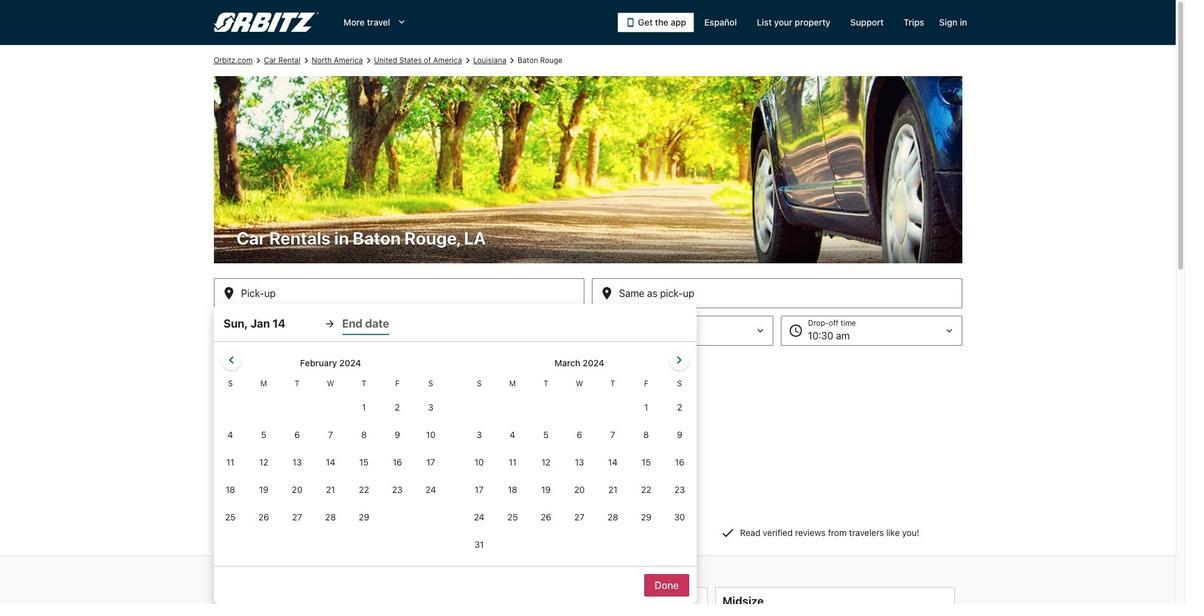 Task type: locate. For each thing, give the bounding box(es) containing it.
directional image
[[253, 55, 264, 66], [301, 55, 312, 66], [363, 55, 374, 66], [507, 55, 518, 66]]

2 directional image from the left
[[301, 55, 312, 66]]

4 directional image from the left
[[507, 55, 518, 66]]

main content
[[0, 45, 1176, 604]]

breadcrumbs region
[[0, 45, 1176, 604]]

directional image
[[462, 55, 473, 66]]



Task type: describe. For each thing, give the bounding box(es) containing it.
next month image
[[672, 353, 687, 368]]

previous month image
[[224, 353, 239, 368]]

orbitz logo image
[[214, 12, 319, 32]]

download the app button image
[[626, 17, 636, 27]]

3 directional image from the left
[[363, 55, 374, 66]]

1 directional image from the left
[[253, 55, 264, 66]]



Task type: vqa. For each thing, say whether or not it's contained in the screenshot.
small image
no



